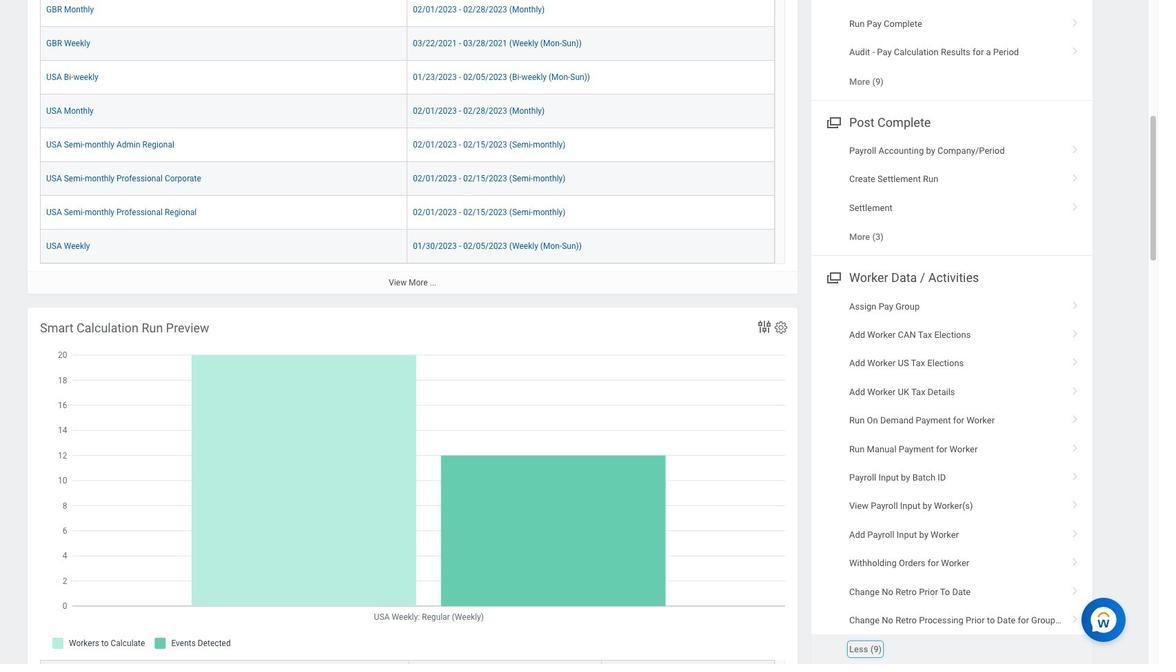 Task type: describe. For each thing, give the bounding box(es) containing it.
4 row from the top
[[40, 94, 775, 128]]

2 list from the top
[[812, 137, 1093, 251]]

2 chevron right image from the top
[[1067, 169, 1085, 183]]

5 row from the top
[[40, 128, 775, 162]]

4 chevron right image from the top
[[1067, 439, 1085, 453]]

1 list from the top
[[812, 0, 1093, 96]]

3 row from the top
[[40, 61, 775, 94]]

2 row from the top
[[40, 27, 775, 61]]

regular payroll processing element
[[28, 0, 798, 294]]

7 chevron right image from the top
[[1067, 410, 1085, 424]]

3 chevron right image from the top
[[1067, 198, 1085, 212]]

configure and view chart data image
[[757, 318, 773, 335]]

3 chevron right image from the top
[[1067, 382, 1085, 396]]

6 chevron right image from the top
[[1067, 353, 1085, 367]]

1 row from the top
[[40, 0, 775, 27]]

5 chevron right image from the top
[[1067, 325, 1085, 339]]

2 chevron right image from the top
[[1067, 141, 1085, 154]]



Task type: vqa. For each thing, say whether or not it's contained in the screenshot.
the top '-'
no



Task type: locate. For each thing, give the bounding box(es) containing it.
row inside the smart calculation run preview element
[[40, 660, 775, 664]]

menu group image
[[824, 112, 843, 131], [824, 268, 843, 287]]

1 menu group image from the top
[[824, 112, 843, 131]]

2 menu group image from the top
[[824, 268, 843, 287]]

1 chevron right image from the top
[[1067, 42, 1085, 56]]

chevron right image
[[1067, 14, 1085, 27], [1067, 169, 1085, 183], [1067, 382, 1085, 396], [1067, 439, 1085, 453], [1067, 468, 1085, 481], [1067, 496, 1085, 510], [1067, 553, 1085, 567], [1067, 610, 1085, 624]]

8 chevron right image from the top
[[1067, 610, 1085, 624]]

5 chevron right image from the top
[[1067, 468, 1085, 481]]

row
[[40, 0, 775, 27], [40, 27, 775, 61], [40, 61, 775, 94], [40, 94, 775, 128], [40, 128, 775, 162], [40, 162, 775, 196], [40, 196, 775, 230], [40, 230, 775, 263], [40, 660, 775, 664]]

menu group image for 2nd list from the bottom
[[824, 112, 843, 131]]

2 vertical spatial list
[[812, 292, 1093, 664]]

1 vertical spatial menu group image
[[824, 268, 843, 287]]

0 vertical spatial menu group image
[[824, 112, 843, 131]]

6 chevron right image from the top
[[1067, 496, 1085, 510]]

chevron right image
[[1067, 42, 1085, 56], [1067, 141, 1085, 154], [1067, 198, 1085, 212], [1067, 296, 1085, 310], [1067, 325, 1085, 339], [1067, 353, 1085, 367], [1067, 410, 1085, 424], [1067, 525, 1085, 538], [1067, 582, 1085, 596]]

3 list from the top
[[812, 292, 1093, 664]]

menu group image for first list from the bottom of the page
[[824, 268, 843, 287]]

9 row from the top
[[40, 660, 775, 664]]

0 vertical spatial list
[[812, 0, 1093, 96]]

7 row from the top
[[40, 196, 775, 230]]

list
[[812, 0, 1093, 96], [812, 137, 1093, 251], [812, 292, 1093, 664]]

9 chevron right image from the top
[[1067, 582, 1085, 596]]

1 vertical spatial list
[[812, 137, 1093, 251]]

configure smart calculation run preview image
[[774, 320, 789, 335]]

list item
[[812, 635, 1093, 664]]

1 chevron right image from the top
[[1067, 14, 1085, 27]]

6 row from the top
[[40, 162, 775, 196]]

7 chevron right image from the top
[[1067, 553, 1085, 567]]

smart calculation run preview element
[[28, 307, 798, 664]]

8 chevron right image from the top
[[1067, 525, 1085, 538]]

4 chevron right image from the top
[[1067, 296, 1085, 310]]

8 row from the top
[[40, 230, 775, 263]]



